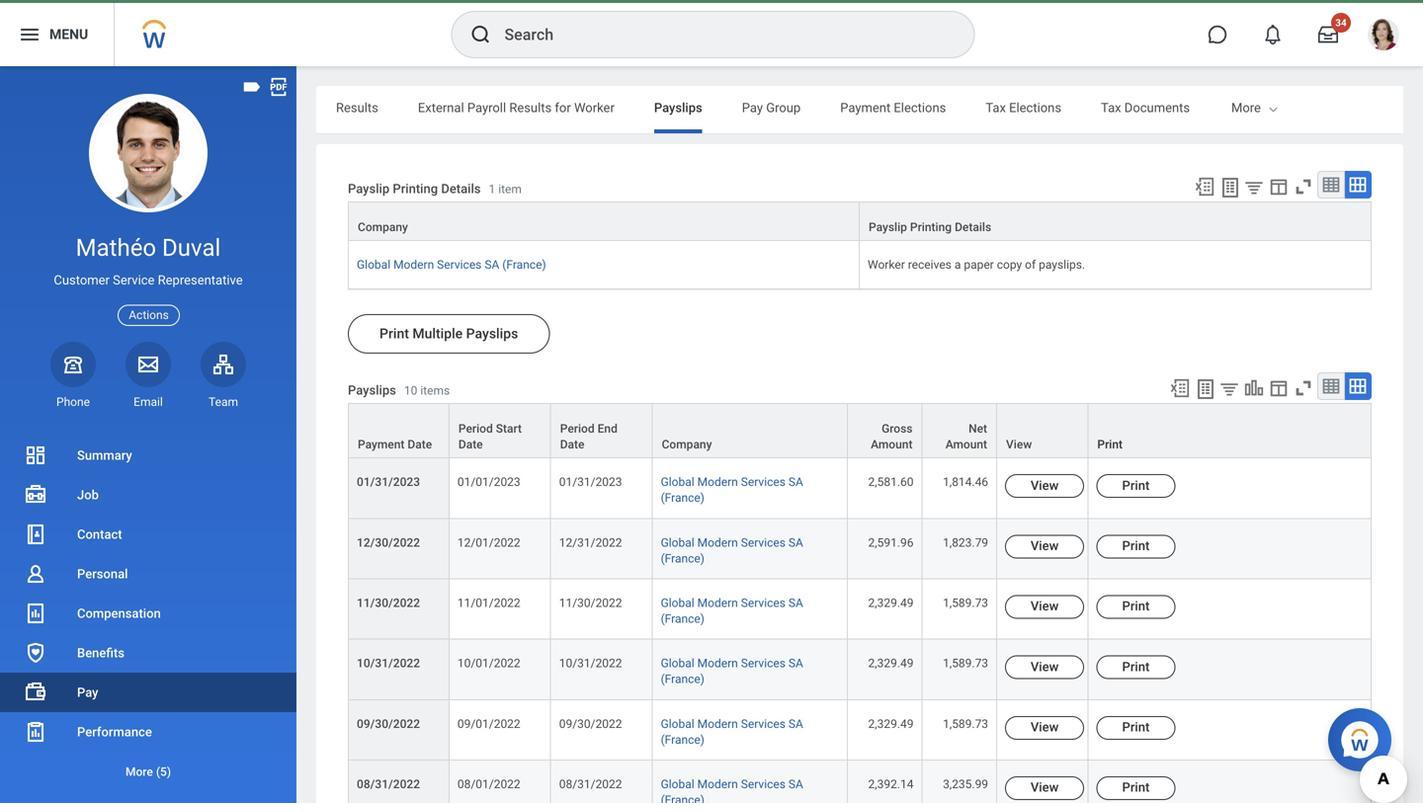 Task type: describe. For each thing, give the bounding box(es) containing it.
company for the bottom company popup button
[[662, 438, 712, 452]]

view printable version (pdf) image
[[268, 76, 290, 98]]

pay group
[[742, 100, 801, 115]]

select to filter grid data image for details
[[1243, 177, 1265, 198]]

mathéo duval
[[76, 234, 221, 262]]

period for period end date
[[560, 422, 595, 436]]

pay link
[[0, 673, 296, 713]]

print inside popup button
[[1097, 438, 1123, 452]]

2,581.60
[[868, 475, 914, 489]]

receives
[[908, 258, 952, 272]]

2,392.14
[[868, 778, 914, 792]]

payslips.
[[1039, 258, 1085, 272]]

contact
[[77, 527, 122, 542]]

6 view button from the top
[[1005, 777, 1084, 800]]

08/01/2022
[[457, 778, 520, 792]]

global for 08/31/2022
[[661, 778, 694, 792]]

end
[[598, 422, 618, 436]]

view button
[[997, 404, 1087, 458]]

global for 10/31/2022
[[661, 657, 694, 671]]

9 row from the top
[[348, 761, 1372, 803]]

2 results from the left
[[509, 100, 552, 115]]

sa for 11/30/2022
[[789, 596, 803, 610]]

summary link
[[0, 436, 296, 475]]

toolbar for items
[[1160, 373, 1372, 403]]

documents
[[1124, 100, 1190, 115]]

orders
[[1301, 100, 1339, 115]]

global modern services sa (france) link for 08/31/2022
[[661, 774, 803, 803]]

row containing company
[[348, 202, 1372, 242]]

printing for payslip printing details
[[910, 220, 952, 234]]

1 08/31/2022 from the left
[[357, 778, 420, 792]]

paper
[[964, 258, 994, 272]]

modern for 09/30/2022
[[697, 717, 738, 731]]

printing for payslip printing details 1 item
[[393, 181, 438, 196]]

payment for payment elections
[[840, 100, 891, 115]]

3 view button from the top
[[1005, 595, 1084, 619]]

payslip printing details button
[[860, 203, 1371, 240]]

performance
[[77, 725, 152, 740]]

global for 09/30/2022
[[661, 717, 694, 731]]

34 button
[[1306, 13, 1351, 56]]

3 print button from the top
[[1096, 595, 1175, 619]]

1 09/30/2022 from the left
[[357, 717, 420, 731]]

payslip printing details
[[869, 220, 991, 234]]

sa for 01/31/2023
[[789, 475, 803, 489]]

4 view button from the top
[[1005, 656, 1084, 680]]

global modern services sa (france) link for 01/31/2023
[[661, 472, 803, 505]]

payslips for payslips 10 items
[[348, 383, 396, 398]]

phone image
[[59, 353, 87, 376]]

table image
[[1321, 377, 1341, 396]]

(france) for 11/30/2022
[[661, 612, 705, 626]]

6 row from the top
[[348, 580, 1372, 640]]

payroll
[[467, 100, 506, 115]]

payment date button
[[349, 404, 449, 458]]

payslips inside print multiple payslips 'button'
[[466, 326, 518, 342]]

export to excel image for items
[[1169, 378, 1191, 399]]

global for 01/31/2023
[[661, 475, 694, 489]]

global modern services sa (france) link for 09/30/2022
[[661, 713, 803, 747]]

summary
[[77, 448, 132, 463]]

net
[[969, 422, 987, 436]]

payslip for payslip printing details 1 item
[[348, 181, 390, 196]]

period end date
[[560, 422, 618, 452]]

period end date button
[[551, 404, 652, 458]]

modern for 11/30/2022
[[697, 596, 738, 610]]

payslips 10 items
[[348, 383, 450, 398]]

withholding
[[1229, 100, 1297, 115]]

job image
[[24, 483, 47, 507]]

worker receives a paper copy of payslips.
[[868, 258, 1085, 272]]

(france) for 10/31/2022
[[661, 673, 705, 687]]

global modern services sa (france) for 08/31/2022
[[661, 778, 803, 803]]

personal
[[77, 567, 128, 582]]

compensation image
[[24, 602, 47, 626]]

5 print button from the top
[[1096, 716, 1175, 740]]

benefits
[[77, 646, 125, 661]]

4 row from the top
[[348, 459, 1372, 519]]

12/30/2022
[[357, 536, 420, 550]]

job link
[[0, 475, 296, 515]]

phone button
[[50, 342, 96, 410]]

list containing summary
[[0, 436, 296, 792]]

1 results from the left
[[336, 100, 378, 115]]

7 row from the top
[[348, 640, 1372, 700]]

performance image
[[24, 720, 47, 744]]

payslip for payslip printing details
[[869, 220, 907, 234]]

payment elections
[[840, 100, 946, 115]]

global modern services sa (france) for 09/30/2022
[[661, 717, 803, 747]]

tax elections
[[986, 100, 1061, 115]]

tag image
[[241, 76, 263, 98]]

3,235.99
[[943, 778, 988, 792]]

6 print button from the top
[[1096, 777, 1175, 800]]

menu button
[[0, 3, 114, 66]]

gross amount button
[[848, 404, 922, 458]]

compensation link
[[0, 594, 296, 633]]

amount for gross
[[871, 438, 913, 452]]

1
[[489, 182, 495, 196]]

2,329.49 for 10/31/2022
[[868, 657, 914, 671]]

service
[[113, 273, 155, 288]]

toolbar for details
[[1185, 171, 1372, 202]]

1,589.73 for 10/31/2022
[[943, 657, 988, 671]]

menu banner
[[0, 0, 1423, 66]]

period start date button
[[450, 404, 550, 458]]

export to worksheets image for details
[[1219, 176, 1242, 200]]

contact image
[[24, 523, 47, 546]]

print multiple payslips button
[[348, 314, 550, 354]]

expand table image
[[1348, 377, 1368, 396]]

more (5) button
[[0, 760, 296, 784]]

09/01/2022
[[457, 717, 520, 731]]

2 click to view/edit grid preferences image from the top
[[1268, 378, 1290, 399]]

modern for 12/31/2022
[[697, 536, 738, 550]]

details for payslip printing details 1 item
[[441, 181, 481, 196]]

email button
[[126, 342, 171, 410]]

contact link
[[0, 515, 296, 554]]

customer
[[54, 273, 110, 288]]

date for period end date
[[560, 438, 585, 452]]

representative
[[158, 273, 243, 288]]

performance link
[[0, 713, 296, 752]]

company column header
[[348, 202, 860, 242]]

period for period start date
[[458, 422, 493, 436]]

sa for 12/31/2022
[[789, 536, 803, 550]]

compensation
[[77, 606, 161, 621]]

mathéo
[[76, 234, 156, 262]]

global modern services sa (france) link for 10/31/2022
[[661, 653, 803, 687]]

row containing global modern services sa (france)
[[348, 241, 1372, 290]]

services for 11/30/2022
[[741, 596, 786, 610]]

1 vertical spatial company button
[[653, 404, 847, 458]]

job
[[77, 488, 99, 503]]

1,814.46
[[943, 475, 988, 489]]

2 09/30/2022 from the left
[[559, 717, 622, 731]]

(france) for 09/30/2022
[[661, 733, 705, 747]]

table image
[[1321, 175, 1341, 195]]

view inside view popup button
[[1006, 438, 1032, 452]]

actions
[[129, 308, 169, 322]]

tax documents
[[1101, 100, 1190, 115]]

10
[[404, 384, 417, 398]]

of
[[1025, 258, 1036, 272]]

payslip printing details 1 item
[[348, 181, 522, 196]]

team mathéo duval element
[[201, 394, 246, 410]]

sa for 09/30/2022
[[789, 717, 803, 731]]

net amount
[[945, 422, 987, 452]]

gross amount
[[871, 422, 913, 452]]

more (5) button
[[0, 752, 296, 792]]

benefits link
[[0, 633, 296, 673]]

date inside payment date popup button
[[408, 438, 432, 452]]

services for 08/31/2022
[[741, 778, 786, 792]]

personal image
[[24, 562, 47, 586]]

duval
[[162, 234, 221, 262]]

tax for tax documents
[[1101, 100, 1121, 115]]

print inside 'button'
[[379, 326, 409, 342]]

2,329.49 for 09/30/2022
[[868, 717, 914, 731]]



Task type: vqa. For each thing, say whether or not it's contained in the screenshot.


Task type: locate. For each thing, give the bounding box(es) containing it.
export to excel image
[[1194, 176, 1216, 198], [1169, 378, 1191, 399]]

1 amount from the left
[[871, 438, 913, 452]]

pay for pay group
[[742, 100, 763, 115]]

11/30/2022 down 12/31/2022
[[559, 596, 622, 610]]

2 row from the top
[[348, 241, 1372, 290]]

sa for 08/31/2022
[[789, 778, 803, 792]]

0 horizontal spatial 01/31/2023
[[357, 475, 420, 489]]

0 horizontal spatial payment
[[358, 438, 405, 452]]

personal link
[[0, 554, 296, 594]]

0 horizontal spatial export to worksheets image
[[1194, 378, 1218, 401]]

1,589.73 for 11/30/2022
[[943, 596, 988, 610]]

toolbar up print popup button at the bottom of the page
[[1160, 373, 1372, 403]]

1 horizontal spatial export to worksheets image
[[1219, 176, 1242, 200]]

1 vertical spatial payment
[[358, 438, 405, 452]]

1 vertical spatial worker
[[868, 258, 905, 272]]

payment
[[840, 100, 891, 115], [358, 438, 405, 452]]

select to filter grid data image for items
[[1219, 379, 1240, 399]]

notifications large image
[[1263, 25, 1283, 44]]

0 vertical spatial payslips
[[654, 100, 702, 115]]

services for 09/30/2022
[[741, 717, 786, 731]]

1 fullscreen image from the top
[[1293, 176, 1314, 198]]

payslips inside tab list
[[654, 100, 702, 115]]

withholding orders
[[1229, 100, 1339, 115]]

email mathéo duval element
[[126, 394, 171, 410]]

toolbar down withholding orders
[[1185, 171, 1372, 202]]

2 amount from the left
[[945, 438, 987, 452]]

8 row from the top
[[348, 700, 1372, 761]]

2 date from the left
[[458, 438, 483, 452]]

01/31/2023
[[357, 475, 420, 489], [559, 475, 622, 489]]

0 vertical spatial export to excel image
[[1194, 176, 1216, 198]]

fullscreen image left table image
[[1293, 176, 1314, 198]]

global modern services sa (france)
[[357, 258, 546, 272], [661, 475, 803, 505], [661, 536, 803, 566], [661, 596, 803, 626], [661, 657, 803, 687], [661, 717, 803, 747], [661, 778, 803, 803]]

external
[[418, 100, 464, 115]]

0 horizontal spatial 08/31/2022
[[357, 778, 420, 792]]

1 horizontal spatial pay
[[742, 100, 763, 115]]

menu
[[49, 26, 88, 43]]

1 01/31/2023 from the left
[[357, 475, 420, 489]]

phone mathéo duval element
[[50, 394, 96, 410]]

2 vertical spatial 2,329.49
[[868, 717, 914, 731]]

navigation pane region
[[0, 66, 296, 803]]

select to filter grid data image
[[1243, 177, 1265, 198], [1219, 379, 1240, 399]]

modern for 10/31/2022
[[697, 657, 738, 671]]

2 fullscreen image from the top
[[1293, 378, 1314, 399]]

export to worksheets image for items
[[1194, 378, 1218, 401]]

print multiple payslips
[[379, 326, 518, 342]]

printing up receives
[[910, 220, 952, 234]]

click to view/edit grid preferences image left table image
[[1268, 176, 1290, 198]]

2 2,329.49 from the top
[[868, 657, 914, 671]]

inbox large image
[[1318, 25, 1338, 44]]

amount for net
[[945, 438, 987, 452]]

period inside period end date
[[560, 422, 595, 436]]

global modern services sa (france) for 01/31/2023
[[661, 475, 803, 505]]

2,329.49 for 11/30/2022
[[868, 596, 914, 610]]

2 1,589.73 from the top
[[943, 657, 988, 671]]

start
[[496, 422, 522, 436]]

01/31/2023 down period end date
[[559, 475, 622, 489]]

click to view/edit grid preferences image right view worker - expand/collapse chart "icon"
[[1268, 378, 1290, 399]]

12/01/2022
[[457, 536, 520, 550]]

1 horizontal spatial date
[[458, 438, 483, 452]]

0 vertical spatial company
[[358, 220, 408, 234]]

print button
[[1088, 404, 1371, 458]]

global for 11/30/2022
[[661, 596, 694, 610]]

view worker - expand/collapse chart image
[[1243, 378, 1265, 399]]

team
[[209, 395, 238, 409]]

1 date from the left
[[408, 438, 432, 452]]

01/31/2023 down the payment date
[[357, 475, 420, 489]]

a
[[954, 258, 961, 272]]

select to filter grid data image left view worker - expand/collapse chart "icon"
[[1219, 379, 1240, 399]]

amount down net
[[945, 438, 987, 452]]

2 10/31/2022 from the left
[[559, 657, 622, 671]]

0 vertical spatial fullscreen image
[[1293, 176, 1314, 198]]

payment for payment date
[[358, 438, 405, 452]]

1 horizontal spatial details
[[955, 220, 991, 234]]

details up "worker receives a paper copy of payslips."
[[955, 220, 991, 234]]

1 horizontal spatial 09/30/2022
[[559, 717, 622, 731]]

worker inside tab list
[[574, 100, 615, 115]]

pay for pay
[[77, 685, 98, 700]]

elections
[[894, 100, 946, 115], [1009, 100, 1061, 115]]

0 horizontal spatial worker
[[574, 100, 615, 115]]

1 click to view/edit grid preferences image from the top
[[1268, 176, 1290, 198]]

0 horizontal spatial details
[[441, 181, 481, 196]]

0 horizontal spatial more
[[125, 765, 153, 779]]

worker left receives
[[868, 258, 905, 272]]

worker inside row
[[868, 258, 905, 272]]

payment right group
[[840, 100, 891, 115]]

print
[[379, 326, 409, 342], [1097, 438, 1123, 452], [1122, 478, 1150, 493], [1122, 539, 1150, 553], [1122, 599, 1150, 614], [1122, 660, 1150, 674], [1122, 720, 1150, 735], [1122, 780, 1150, 795]]

date right period start date popup button
[[560, 438, 585, 452]]

pay
[[742, 100, 763, 115], [77, 685, 98, 700]]

1 horizontal spatial payment
[[840, 100, 891, 115]]

0 vertical spatial 2,329.49
[[868, 596, 914, 610]]

1 horizontal spatial elections
[[1009, 100, 1061, 115]]

1 2,329.49 from the top
[[868, 596, 914, 610]]

1 period from the left
[[458, 422, 493, 436]]

phone
[[56, 395, 90, 409]]

1 horizontal spatial printing
[[910, 220, 952, 234]]

more inside dropdown button
[[125, 765, 153, 779]]

more left orders
[[1231, 100, 1261, 115]]

0 vertical spatial export to worksheets image
[[1219, 176, 1242, 200]]

results left external
[[336, 100, 378, 115]]

Search Workday  search field
[[504, 13, 933, 56]]

1 vertical spatial fullscreen image
[[1293, 378, 1314, 399]]

1,823.79
[[943, 536, 988, 550]]

3 2,329.49 from the top
[[868, 717, 914, 731]]

2 horizontal spatial payslips
[[654, 100, 702, 115]]

2 period from the left
[[560, 422, 595, 436]]

global modern services sa (france) link
[[357, 254, 546, 272], [661, 472, 803, 505], [661, 532, 803, 566], [661, 592, 803, 626], [661, 653, 803, 687], [661, 713, 803, 747], [661, 774, 803, 803]]

company right period end date popup button
[[662, 438, 712, 452]]

0 vertical spatial payslip
[[348, 181, 390, 196]]

date
[[408, 438, 432, 452], [458, 438, 483, 452], [560, 438, 585, 452]]

services for 12/31/2022
[[741, 536, 786, 550]]

1 horizontal spatial results
[[509, 100, 552, 115]]

more left (5)
[[125, 765, 153, 779]]

1 vertical spatial export to worksheets image
[[1194, 378, 1218, 401]]

1,589.73 for 09/30/2022
[[943, 717, 988, 731]]

tab list containing results
[[316, 86, 1407, 133]]

1 horizontal spatial company
[[662, 438, 712, 452]]

pay left group
[[742, 100, 763, 115]]

global
[[357, 258, 390, 272], [661, 475, 694, 489], [661, 536, 694, 550], [661, 596, 694, 610], [661, 657, 694, 671], [661, 717, 694, 731], [661, 778, 694, 792]]

services
[[437, 258, 482, 272], [741, 475, 786, 489], [741, 536, 786, 550], [741, 596, 786, 610], [741, 657, 786, 671], [741, 717, 786, 731], [741, 778, 786, 792]]

1 print button from the top
[[1096, 475, 1175, 498]]

export to excel image for details
[[1194, 176, 1216, 198]]

0 horizontal spatial results
[[336, 100, 378, 115]]

worker right 'for'
[[574, 100, 615, 115]]

11/01/2022
[[457, 596, 520, 610]]

0 horizontal spatial export to excel image
[[1169, 378, 1191, 399]]

1 horizontal spatial 10/31/2022
[[559, 657, 622, 671]]

0 horizontal spatial tax
[[986, 100, 1006, 115]]

date inside period end date
[[560, 438, 585, 452]]

sa
[[485, 258, 499, 272], [789, 475, 803, 489], [789, 536, 803, 550], [789, 596, 803, 610], [789, 657, 803, 671], [789, 717, 803, 731], [789, 778, 803, 792]]

4 print button from the top
[[1096, 656, 1175, 680]]

01/01/2023
[[457, 475, 520, 489]]

1 vertical spatial 1,589.73
[[943, 657, 988, 671]]

for
[[555, 100, 571, 115]]

2 tax from the left
[[1101, 100, 1121, 115]]

results left 'for'
[[509, 100, 552, 115]]

0 vertical spatial printing
[[393, 181, 438, 196]]

1 10/31/2022 from the left
[[357, 657, 420, 671]]

2 vertical spatial payslips
[[348, 383, 396, 398]]

1 vertical spatial payslip
[[869, 220, 907, 234]]

actions button
[[118, 305, 180, 326]]

0 vertical spatial pay
[[742, 100, 763, 115]]

08/31/2022
[[357, 778, 420, 792], [559, 778, 622, 792]]

1 vertical spatial toolbar
[[1160, 373, 1372, 403]]

2 11/30/2022 from the left
[[559, 596, 622, 610]]

0 horizontal spatial amount
[[871, 438, 913, 452]]

external payroll results for worker
[[418, 100, 615, 115]]

tab list
[[316, 86, 1407, 133]]

0 vertical spatial details
[[441, 181, 481, 196]]

2,329.49
[[868, 596, 914, 610], [868, 657, 914, 671], [868, 717, 914, 731]]

company inside company "column header"
[[358, 220, 408, 234]]

1 elections from the left
[[894, 100, 946, 115]]

date inside the period start date
[[458, 438, 483, 452]]

more
[[1231, 100, 1261, 115], [125, 765, 153, 779]]

(5)
[[156, 765, 171, 779]]

5 row from the top
[[348, 519, 1372, 580]]

0 horizontal spatial pay
[[77, 685, 98, 700]]

details for payslip printing details
[[955, 220, 991, 234]]

payslips right multiple
[[466, 326, 518, 342]]

1 vertical spatial payslips
[[466, 326, 518, 342]]

10/01/2022
[[457, 657, 520, 671]]

0 vertical spatial 1,589.73
[[943, 596, 988, 610]]

row
[[348, 202, 1372, 242], [348, 241, 1372, 290], [348, 403, 1372, 459], [348, 459, 1372, 519], [348, 519, 1372, 580], [348, 580, 1372, 640], [348, 640, 1372, 700], [348, 700, 1372, 761], [348, 761, 1372, 803]]

0 vertical spatial payment
[[840, 100, 891, 115]]

export to worksheets image up print popup button at the bottom of the page
[[1194, 378, 1218, 401]]

period
[[458, 422, 493, 436], [560, 422, 595, 436]]

1 1,589.73 from the top
[[943, 596, 988, 610]]

0 horizontal spatial elections
[[894, 100, 946, 115]]

5 view button from the top
[[1005, 716, 1084, 740]]

0 vertical spatial select to filter grid data image
[[1243, 177, 1265, 198]]

1 view button from the top
[[1005, 475, 1084, 498]]

(france) for 12/31/2022
[[661, 552, 705, 566]]

3 1,589.73 from the top
[[943, 717, 988, 731]]

printing left 1
[[393, 181, 438, 196]]

0 horizontal spatial payslips
[[348, 383, 396, 398]]

multiple
[[412, 326, 463, 342]]

view
[[1006, 438, 1032, 452], [1031, 478, 1059, 493], [1031, 539, 1059, 553], [1031, 599, 1059, 614], [1031, 660, 1059, 674], [1031, 720, 1059, 735], [1031, 780, 1059, 795]]

(france) for 01/31/2023
[[661, 491, 705, 505]]

company
[[358, 220, 408, 234], [662, 438, 712, 452]]

payslip
[[348, 181, 390, 196], [869, 220, 907, 234]]

1 horizontal spatial 08/31/2022
[[559, 778, 622, 792]]

global for 12/31/2022
[[661, 536, 694, 550]]

2 vertical spatial 1,589.73
[[943, 717, 988, 731]]

3 row from the top
[[348, 403, 1372, 459]]

services for 10/31/2022
[[741, 657, 786, 671]]

0 horizontal spatial printing
[[393, 181, 438, 196]]

elections for tax elections
[[1009, 100, 1061, 115]]

1 horizontal spatial payslips
[[466, 326, 518, 342]]

sa for 10/31/2022
[[789, 657, 803, 671]]

tax for tax elections
[[986, 100, 1006, 115]]

global modern services sa (france) link for 12/31/2022
[[661, 532, 803, 566]]

email
[[134, 395, 163, 409]]

2,591.96
[[868, 536, 914, 550]]

0 vertical spatial click to view/edit grid preferences image
[[1268, 176, 1290, 198]]

1 vertical spatial company
[[662, 438, 712, 452]]

1 vertical spatial printing
[[910, 220, 952, 234]]

1 vertical spatial more
[[125, 765, 153, 779]]

2 elections from the left
[[1009, 100, 1061, 115]]

0 horizontal spatial 09/30/2022
[[357, 717, 420, 731]]

1 horizontal spatial select to filter grid data image
[[1243, 177, 1265, 198]]

period left start
[[458, 422, 493, 436]]

printing inside popup button
[[910, 220, 952, 234]]

payment down payslips 10 items
[[358, 438, 405, 452]]

0 horizontal spatial period
[[458, 422, 493, 436]]

1 horizontal spatial 01/31/2023
[[559, 475, 622, 489]]

3 date from the left
[[560, 438, 585, 452]]

modern
[[393, 258, 434, 272], [697, 475, 738, 489], [697, 536, 738, 550], [697, 596, 738, 610], [697, 657, 738, 671], [697, 717, 738, 731], [697, 778, 738, 792]]

0 vertical spatial toolbar
[[1185, 171, 1372, 202]]

date down 10
[[408, 438, 432, 452]]

services for 01/31/2023
[[741, 475, 786, 489]]

export to worksheets image down withholding
[[1219, 176, 1242, 200]]

1 vertical spatial select to filter grid data image
[[1219, 379, 1240, 399]]

1 vertical spatial pay
[[77, 685, 98, 700]]

view team image
[[211, 353, 235, 376]]

modern for 01/31/2023
[[697, 475, 738, 489]]

0 horizontal spatial payslip
[[348, 181, 390, 196]]

pay down benefits
[[77, 685, 98, 700]]

1 horizontal spatial period
[[560, 422, 595, 436]]

tax
[[986, 100, 1006, 115], [1101, 100, 1121, 115]]

2 01/31/2023 from the left
[[559, 475, 622, 489]]

1 horizontal spatial amount
[[945, 438, 987, 452]]

details left 1
[[441, 181, 481, 196]]

2 print button from the top
[[1096, 535, 1175, 559]]

elections for payment elections
[[894, 100, 946, 115]]

payslips for payslips
[[654, 100, 702, 115]]

0 vertical spatial worker
[[574, 100, 615, 115]]

payment inside tab list
[[840, 100, 891, 115]]

payment inside popup button
[[358, 438, 405, 452]]

list
[[0, 436, 296, 792]]

copy
[[997, 258, 1022, 272]]

payslips left 10
[[348, 383, 396, 398]]

11/30/2022
[[357, 596, 420, 610], [559, 596, 622, 610]]

0 vertical spatial more
[[1231, 100, 1261, 115]]

team link
[[201, 342, 246, 410]]

payslip inside payslip printing details popup button
[[869, 220, 907, 234]]

gross
[[882, 422, 913, 436]]

pay image
[[24, 681, 47, 705]]

0 horizontal spatial select to filter grid data image
[[1219, 379, 1240, 399]]

expand table image
[[1348, 175, 1368, 195]]

1 horizontal spatial tax
[[1101, 100, 1121, 115]]

1 horizontal spatial 11/30/2022
[[559, 596, 622, 610]]

1 tax from the left
[[986, 100, 1006, 115]]

date up 01/01/2023
[[458, 438, 483, 452]]

row containing period start date
[[348, 403, 1372, 459]]

global modern services sa (france) link for 11/30/2022
[[661, 592, 803, 626]]

fullscreen image left table icon at top right
[[1293, 378, 1314, 399]]

details inside popup button
[[955, 220, 991, 234]]

fullscreen image
[[1293, 176, 1314, 198], [1293, 378, 1314, 399]]

0 vertical spatial company button
[[349, 203, 859, 240]]

global modern services sa (france) for 12/31/2022
[[661, 536, 803, 566]]

net amount button
[[923, 404, 996, 458]]

select to filter grid data image left table image
[[1243, 177, 1265, 198]]

company button
[[349, 203, 859, 240], [653, 404, 847, 458]]

34
[[1335, 17, 1347, 29]]

mail image
[[136, 353, 160, 376]]

1 horizontal spatial more
[[1231, 100, 1261, 115]]

benefits image
[[24, 641, 47, 665]]

1 horizontal spatial worker
[[868, 258, 905, 272]]

(france)
[[502, 258, 546, 272], [661, 491, 705, 505], [661, 552, 705, 566], [661, 612, 705, 626], [661, 673, 705, 687], [661, 733, 705, 747], [661, 794, 705, 803]]

11/30/2022 down 12/30/2022
[[357, 596, 420, 610]]

payslips down menu banner
[[654, 100, 702, 115]]

0 horizontal spatial date
[[408, 438, 432, 452]]

2 08/31/2022 from the left
[[559, 778, 622, 792]]

2 horizontal spatial date
[[560, 438, 585, 452]]

printing
[[393, 181, 438, 196], [910, 220, 952, 234]]

group
[[766, 100, 801, 115]]

0 horizontal spatial 10/31/2022
[[357, 657, 420, 671]]

12/31/2022
[[559, 536, 622, 550]]

date for period start date
[[458, 438, 483, 452]]

company down payslip printing details 1 item
[[358, 220, 408, 234]]

company for company popup button inside the "column header"
[[358, 220, 408, 234]]

click to view/edit grid preferences image
[[1268, 176, 1290, 198], [1268, 378, 1290, 399]]

payslips
[[654, 100, 702, 115], [466, 326, 518, 342], [348, 383, 396, 398]]

justify image
[[18, 23, 42, 46]]

item
[[498, 182, 522, 196]]

09/30/2022
[[357, 717, 420, 731], [559, 717, 622, 731]]

1 horizontal spatial export to excel image
[[1194, 176, 1216, 198]]

2 view button from the top
[[1005, 535, 1084, 559]]

customer service representative
[[54, 273, 243, 288]]

amount down gross
[[871, 438, 913, 452]]

summary image
[[24, 444, 47, 467]]

company button inside "column header"
[[349, 203, 859, 240]]

export to worksheets image
[[1219, 176, 1242, 200], [1194, 378, 1218, 401]]

modern for 08/31/2022
[[697, 778, 738, 792]]

items
[[420, 384, 450, 398]]

pay inside navigation pane region
[[77, 685, 98, 700]]

global modern services sa (france) for 10/31/2022
[[661, 657, 803, 687]]

0 horizontal spatial company
[[358, 220, 408, 234]]

period inside the period start date
[[458, 422, 493, 436]]

export to excel image up payslip printing details popup button
[[1194, 176, 1216, 198]]

1 11/30/2022 from the left
[[357, 596, 420, 610]]

global modern services sa (france) for 11/30/2022
[[661, 596, 803, 626]]

input
[[1378, 100, 1407, 115]]

profile logan mcneil image
[[1368, 19, 1399, 54]]

1 vertical spatial details
[[955, 220, 991, 234]]

payment date
[[358, 438, 432, 452]]

results
[[336, 100, 378, 115], [509, 100, 552, 115]]

period start date
[[458, 422, 522, 452]]

toolbar
[[1185, 171, 1372, 202], [1160, 373, 1372, 403]]

1 vertical spatial click to view/edit grid preferences image
[[1268, 378, 1290, 399]]

1,589.73
[[943, 596, 988, 610], [943, 657, 988, 671], [943, 717, 988, 731]]

export to excel image up print popup button at the bottom of the page
[[1169, 378, 1191, 399]]

more for more
[[1231, 100, 1261, 115]]

1 vertical spatial export to excel image
[[1169, 378, 1191, 399]]

1 row from the top
[[348, 202, 1372, 242]]

0 horizontal spatial 11/30/2022
[[357, 596, 420, 610]]

period left end
[[560, 422, 595, 436]]

more for more (5)
[[125, 765, 153, 779]]

amount
[[871, 438, 913, 452], [945, 438, 987, 452]]

search image
[[469, 23, 493, 46]]

1 horizontal spatial payslip
[[869, 220, 907, 234]]

1 vertical spatial 2,329.49
[[868, 657, 914, 671]]

(france) for 08/31/2022
[[661, 794, 705, 803]]

more (5)
[[125, 765, 171, 779]]



